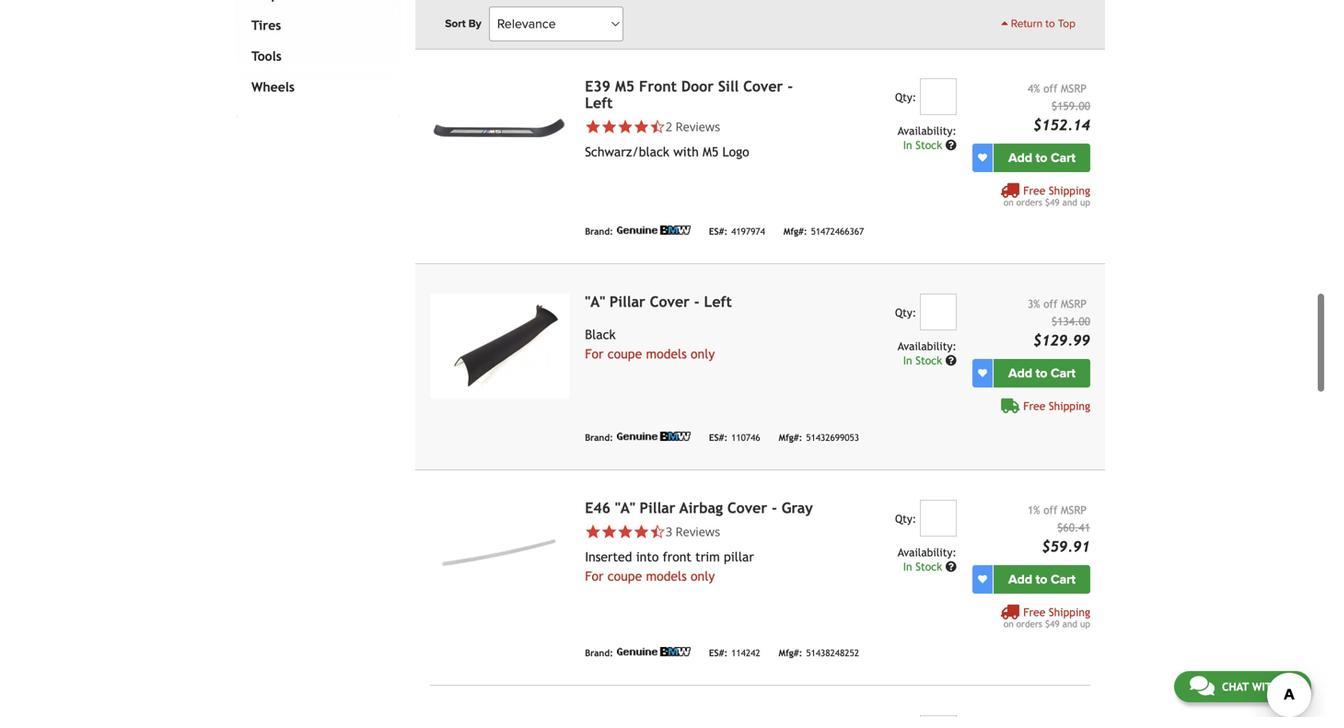 Task type: describe. For each thing, give the bounding box(es) containing it.
wheels
[[251, 79, 295, 94]]

2 availability: from the top
[[898, 340, 957, 353]]

msrp for $152.14
[[1061, 82, 1087, 95]]

1 vertical spatial pillar
[[640, 499, 676, 517]]

shipping for $152.14
[[1049, 184, 1090, 197]]

free for $152.14
[[1023, 184, 1046, 197]]

in for -
[[903, 138, 912, 151]]

3
[[666, 523, 672, 540]]

sort
[[445, 17, 466, 30]]

chat with us link
[[1174, 671, 1312, 703]]

only inside the inserted into front trim pillar for coupe models only
[[691, 569, 715, 584]]

4%
[[1028, 82, 1040, 95]]

cart for $59.91
[[1051, 572, 1076, 587]]

51432699053
[[806, 432, 859, 443]]

brand: for e46
[[585, 648, 613, 659]]

2 2 reviews link from the left
[[666, 118, 720, 135]]

on for $59.91
[[1004, 619, 1014, 629]]

with for schwarz/black
[[673, 144, 699, 159]]

schwarz/black
[[585, 144, 670, 159]]

qty: for e46 "a" pillar airbag cover - gray
[[895, 512, 917, 525]]

1% off msrp $60.41 $59.91
[[1028, 504, 1090, 555]]

1 vertical spatial left
[[704, 293, 732, 310]]

3% off msrp $134.00 $129.99
[[1028, 297, 1090, 349]]

coupe inside the inserted into front trim pillar for coupe models only
[[608, 569, 642, 584]]

1 vertical spatial mfg#:
[[779, 432, 803, 443]]

tools link
[[248, 41, 381, 72]]

by
[[469, 17, 482, 30]]

es#: 110746
[[709, 432, 760, 443]]

availability: for gray
[[898, 546, 957, 559]]

availability: for -
[[898, 124, 957, 137]]

51472466367
[[811, 226, 864, 237]]

for inside the inserted into front trim pillar for coupe models only
[[585, 569, 604, 584]]

question circle image
[[946, 355, 957, 366]]

1 vertical spatial "a"
[[615, 499, 635, 517]]

coupe inside black for coupe models only
[[608, 347, 642, 361]]

e46
[[585, 499, 611, 517]]

$159.00
[[1052, 99, 1090, 112]]

chat
[[1222, 681, 1249, 694]]

for inside black for coupe models only
[[585, 347, 604, 361]]

add for $152.14
[[1009, 150, 1032, 166]]

es#: for cover
[[709, 226, 728, 237]]

into
[[636, 550, 659, 564]]

logo
[[723, 144, 749, 159]]

$49 for $152.14
[[1045, 197, 1060, 208]]

to for $129.99
[[1036, 365, 1048, 381]]

wheels link
[[248, 72, 381, 103]]

orders for $152.14
[[1017, 197, 1042, 208]]

question circle image for $152.14
[[946, 139, 957, 150]]

cart for $152.14
[[1051, 150, 1076, 166]]

mfg#: 51438248252
[[779, 648, 859, 659]]

free for $59.91
[[1023, 606, 1046, 619]]

inserted
[[585, 550, 632, 564]]

$152.14
[[1033, 116, 1090, 133]]

add to cart for $129.99
[[1009, 365, 1076, 381]]

mfg#: for -
[[784, 226, 807, 237]]

1 vertical spatial m5
[[703, 144, 719, 159]]

51438248252
[[806, 648, 859, 659]]

in for gray
[[903, 560, 912, 573]]

cart for $129.99
[[1051, 365, 1076, 381]]

qty: for e39 m5 front door sill cover - left
[[895, 91, 917, 103]]

e39 m5 front door sill cover - left link
[[585, 78, 793, 111]]

1 3 reviews link from the left
[[585, 523, 823, 540]]

off for $129.99
[[1044, 297, 1058, 310]]

2 shipping from the top
[[1049, 400, 1090, 412]]

only inside black for coupe models only
[[691, 347, 715, 361]]

with for chat
[[1252, 681, 1279, 694]]

black for coupe models only
[[585, 327, 715, 361]]

front
[[639, 78, 677, 95]]

m5 inside e39 m5 front door sill cover - left
[[615, 78, 635, 95]]

mfg#: 51432699053
[[779, 432, 859, 443]]

2 reviews
[[666, 118, 720, 135]]

- inside e39 m5 front door sill cover - left
[[788, 78, 793, 95]]

stock for -
[[916, 138, 942, 151]]

add to wish list image
[[978, 575, 987, 584]]

top
[[1058, 17, 1076, 30]]

0 horizontal spatial -
[[694, 293, 700, 310]]

shipping for $59.91
[[1049, 606, 1090, 619]]

us
[[1283, 681, 1296, 694]]

1 horizontal spatial -
[[772, 499, 777, 517]]

to inside "link"
[[1046, 17, 1055, 30]]

qty: for "a" pillar cover - left
[[895, 306, 917, 319]]

sort by
[[445, 17, 482, 30]]

114242
[[731, 648, 760, 659]]

left inside e39 m5 front door sill cover - left
[[585, 94, 613, 111]]

add to cart for $59.91
[[1009, 572, 1076, 587]]

to for $152.14
[[1036, 150, 1048, 166]]

e46 "a" pillar airbag cover - gray
[[585, 499, 813, 517]]

110746
[[731, 432, 760, 443]]

up for $59.91
[[1080, 619, 1090, 629]]

add to cart button for $59.91
[[994, 565, 1090, 594]]

pillar
[[724, 550, 754, 564]]

add for $129.99
[[1009, 365, 1032, 381]]

return
[[1011, 17, 1043, 30]]

3 reviews
[[666, 523, 720, 540]]

es#: for -
[[709, 648, 728, 659]]

1 brand: from the top
[[585, 11, 613, 21]]

half star image for pillar
[[649, 524, 666, 540]]

inserted into front trim pillar for coupe models only
[[585, 550, 754, 584]]

question circle image for $59.91
[[946, 561, 957, 572]]

half star image for front
[[649, 119, 666, 135]]

on for $152.14
[[1004, 197, 1014, 208]]

free shipping on orders $49 and up for $152.14
[[1004, 184, 1090, 208]]

off for $152.14
[[1044, 82, 1058, 95]]

black
[[585, 327, 616, 342]]



Task type: locate. For each thing, give the bounding box(es) containing it.
mfg#: left 51432699053
[[779, 432, 803, 443]]

0 vertical spatial free shipping on orders $49 and up
[[1004, 184, 1090, 208]]

1 add to cart from the top
[[1009, 150, 1076, 166]]

question circle image
[[946, 139, 957, 150], [946, 561, 957, 572]]

3 genuine bmw - corporate logo image from the top
[[617, 432, 691, 441]]

0 vertical spatial shipping
[[1049, 184, 1090, 197]]

m5 right e39
[[615, 78, 635, 95]]

return to top link
[[1001, 16, 1076, 32]]

half star image up into
[[649, 524, 666, 540]]

free shipping on orders $49 and up down $59.91
[[1004, 606, 1090, 629]]

to down $152.14
[[1036, 150, 1048, 166]]

2 reviews from the top
[[676, 523, 720, 540]]

0 vertical spatial es#:
[[709, 226, 728, 237]]

0 vertical spatial reviews
[[676, 118, 720, 135]]

e39
[[585, 78, 611, 95]]

2 vertical spatial availability:
[[898, 546, 957, 559]]

1 horizontal spatial "a"
[[615, 499, 635, 517]]

1 vertical spatial es#:
[[709, 432, 728, 443]]

0 vertical spatial coupe
[[608, 347, 642, 361]]

tires link
[[248, 10, 381, 41]]

and
[[1063, 197, 1078, 208], [1063, 619, 1078, 629]]

es#: 114242
[[709, 648, 760, 659]]

2 for from the top
[[585, 569, 604, 584]]

2 question circle image from the top
[[946, 561, 957, 572]]

1 msrp from the top
[[1061, 82, 1087, 95]]

cover right sill
[[743, 78, 783, 95]]

msrp inside 1% off msrp $60.41 $59.91
[[1061, 504, 1087, 517]]

0 vertical spatial half star image
[[649, 119, 666, 135]]

reviews
[[676, 118, 720, 135], [676, 523, 720, 540]]

genuine bmw - corporate logo image for cover
[[617, 432, 691, 441]]

airbag
[[680, 499, 723, 517]]

schwarz/black with m5 logo
[[585, 144, 749, 159]]

2 vertical spatial in stock
[[903, 560, 946, 573]]

genuine bmw - corporate logo image left es#: 114242 in the right of the page
[[617, 647, 691, 656]]

1 vertical spatial add
[[1009, 365, 1032, 381]]

for down inserted
[[585, 569, 604, 584]]

3 brand: from the top
[[585, 432, 613, 443]]

and down $152.14
[[1063, 197, 1078, 208]]

0 vertical spatial up
[[1080, 197, 1090, 208]]

3 qty: from the top
[[895, 512, 917, 525]]

1 vertical spatial msrp
[[1061, 297, 1087, 310]]

0 vertical spatial free
[[1023, 184, 1046, 197]]

es#110746 - 51432699053 - "a" pillar cover - left - black - genuine bmw - bmw image
[[430, 294, 570, 399]]

2 vertical spatial es#:
[[709, 648, 728, 659]]

1 horizontal spatial left
[[704, 293, 732, 310]]

brand: for "a"
[[585, 432, 613, 443]]

4 brand: from the top
[[585, 648, 613, 659]]

free shipping on orders $49 and up for $59.91
[[1004, 606, 1090, 629]]

left
[[585, 94, 613, 111], [704, 293, 732, 310]]

mfg#:
[[784, 226, 807, 237], [779, 432, 803, 443], [779, 648, 803, 659]]

1 vertical spatial on
[[1004, 619, 1014, 629]]

off inside the 4% off msrp $159.00 $152.14
[[1044, 82, 1058, 95]]

1 vertical spatial up
[[1080, 619, 1090, 629]]

free down $129.99 at top right
[[1023, 400, 1046, 412]]

in
[[903, 138, 912, 151], [903, 354, 912, 367], [903, 560, 912, 573]]

3 availability: from the top
[[898, 546, 957, 559]]

$59.91
[[1042, 538, 1090, 555]]

0 horizontal spatial with
[[673, 144, 699, 159]]

up for $152.14
[[1080, 197, 1090, 208]]

free shipping on orders $49 and up down $152.14
[[1004, 184, 1090, 208]]

es#: 4197974
[[709, 226, 765, 237]]

1 vertical spatial -
[[694, 293, 700, 310]]

msrp up $60.41
[[1061, 504, 1087, 517]]

1 in from the top
[[903, 138, 912, 151]]

comments image
[[1190, 675, 1215, 697]]

1%
[[1028, 504, 1040, 517]]

cover up black for coupe models only
[[650, 293, 690, 310]]

2 add to cart from the top
[[1009, 365, 1076, 381]]

caret up image
[[1001, 18, 1008, 29]]

3 free from the top
[[1023, 606, 1046, 619]]

2 vertical spatial add to cart button
[[994, 565, 1090, 594]]

star image down e46
[[585, 524, 601, 540]]

1 cart from the top
[[1051, 150, 1076, 166]]

2 add to wish list image from the top
[[978, 369, 987, 378]]

1 vertical spatial in
[[903, 354, 912, 367]]

add
[[1009, 150, 1032, 166], [1009, 365, 1032, 381], [1009, 572, 1032, 587]]

2 msrp from the top
[[1061, 297, 1087, 310]]

"a" up black
[[585, 293, 605, 310]]

1 vertical spatial with
[[1252, 681, 1279, 694]]

1 es#: from the top
[[709, 226, 728, 237]]

e46 "a" pillar airbag cover - gray link
[[585, 499, 813, 517]]

1 availability: from the top
[[898, 124, 957, 137]]

cover right airbag
[[727, 499, 767, 517]]

off right 1%
[[1044, 504, 1058, 517]]

add down the 4% off msrp $159.00 $152.14
[[1009, 150, 1032, 166]]

0 vertical spatial models
[[646, 347, 687, 361]]

0 vertical spatial add to wish list image
[[978, 153, 987, 162]]

m5
[[615, 78, 635, 95], [703, 144, 719, 159]]

1 add to cart button from the top
[[994, 143, 1090, 172]]

models inside the inserted into front trim pillar for coupe models only
[[646, 569, 687, 584]]

genuine bmw - corporate logo image up the "a" pillar cover - left link
[[617, 225, 691, 235]]

stock for gray
[[916, 560, 942, 573]]

reviews down e46 "a" pillar airbag cover - gray
[[676, 523, 720, 540]]

with inside chat with us link
[[1252, 681, 1279, 694]]

"a"
[[585, 293, 605, 310], [615, 499, 635, 517]]

and down $59.91
[[1063, 619, 1078, 629]]

2 free shipping on orders $49 and up from the top
[[1004, 606, 1090, 629]]

$49 for $59.91
[[1045, 619, 1060, 629]]

2 reviews link down 'e39 m5 front door sill cover - left' link
[[666, 118, 720, 135]]

0 vertical spatial in stock
[[903, 138, 946, 151]]

0 vertical spatial pillar
[[610, 293, 645, 310]]

star image for e46
[[585, 524, 601, 540]]

1 vertical spatial $49
[[1045, 619, 1060, 629]]

3 reviews link down airbag
[[585, 523, 823, 540]]

to left "top"
[[1046, 17, 1055, 30]]

2 es#: from the top
[[709, 432, 728, 443]]

mfg#: 51472466367
[[784, 226, 864, 237]]

coupe down inserted
[[608, 569, 642, 584]]

availability:
[[898, 124, 957, 137], [898, 340, 957, 353], [898, 546, 957, 559]]

2 vertical spatial -
[[772, 499, 777, 517]]

0 horizontal spatial "a"
[[585, 293, 605, 310]]

2 and from the top
[[1063, 619, 1078, 629]]

star image
[[585, 119, 601, 135], [617, 119, 633, 135], [585, 524, 601, 540]]

stock
[[916, 138, 942, 151], [916, 354, 942, 367], [916, 560, 942, 573]]

star image up schwarz/black
[[617, 119, 633, 135]]

0 vertical spatial question circle image
[[946, 139, 957, 150]]

-
[[788, 78, 793, 95], [694, 293, 700, 310], [772, 499, 777, 517]]

es#4197974 - 51472466367 - e39 m5 front door sill cover - left - schwarz/black with m5 logo - genuine bmw - bmw image
[[430, 78, 570, 183]]

in stock for -
[[903, 138, 946, 151]]

add to cart button
[[994, 143, 1090, 172], [994, 359, 1090, 388], [994, 565, 1090, 594]]

0 vertical spatial m5
[[615, 78, 635, 95]]

2 vertical spatial cover
[[727, 499, 767, 517]]

2 brand: from the top
[[585, 226, 613, 237]]

1 vertical spatial and
[[1063, 619, 1078, 629]]

mfg#: for gray
[[779, 648, 803, 659]]

$49
[[1045, 197, 1060, 208], [1045, 619, 1060, 629]]

1 vertical spatial cart
[[1051, 365, 1076, 381]]

1 vertical spatial reviews
[[676, 523, 720, 540]]

1 vertical spatial question circle image
[[946, 561, 957, 572]]

cart down $129.99 at top right
[[1051, 365, 1076, 381]]

3 reviews link down e46 "a" pillar airbag cover - gray
[[666, 523, 720, 540]]

"a" right e46
[[615, 499, 635, 517]]

off
[[1044, 82, 1058, 95], [1044, 297, 1058, 310], [1044, 504, 1058, 517]]

2 vertical spatial stock
[[916, 560, 942, 573]]

3 stock from the top
[[916, 560, 942, 573]]

1 only from the top
[[691, 347, 715, 361]]

$129.99
[[1033, 332, 1090, 349]]

half star image inside 2 reviews link
[[649, 119, 666, 135]]

mfg#: left 51438248252
[[779, 648, 803, 659]]

3 in stock from the top
[[903, 560, 946, 573]]

off right the "4%"
[[1044, 82, 1058, 95]]

free
[[1023, 184, 1046, 197], [1023, 400, 1046, 412], [1023, 606, 1046, 619]]

1 $49 from the top
[[1045, 197, 1060, 208]]

with down 2 reviews
[[673, 144, 699, 159]]

in stock for gray
[[903, 560, 946, 573]]

1 vertical spatial half star image
[[649, 524, 666, 540]]

free down $59.91
[[1023, 606, 1046, 619]]

1 for from the top
[[585, 347, 604, 361]]

es#: left 110746
[[709, 432, 728, 443]]

4 genuine bmw - corporate logo image from the top
[[617, 647, 691, 656]]

shipping
[[1049, 184, 1090, 197], [1049, 400, 1090, 412], [1049, 606, 1090, 619]]

front
[[663, 550, 692, 564]]

0 vertical spatial and
[[1063, 197, 1078, 208]]

- left gray
[[772, 499, 777, 517]]

add to cart button for $129.99
[[994, 359, 1090, 388]]

1 in stock from the top
[[903, 138, 946, 151]]

es#114242 - 51438248252 - e46 "a" pillar airbag cover - gray - inserted into front trim pillar - genuine bmw - bmw image
[[430, 500, 570, 605]]

1 half star image from the top
[[649, 119, 666, 135]]

2 in stock from the top
[[903, 354, 946, 367]]

0 vertical spatial mfg#:
[[784, 226, 807, 237]]

1 vertical spatial cover
[[650, 293, 690, 310]]

0 vertical spatial msrp
[[1061, 82, 1087, 95]]

1 shipping from the top
[[1049, 184, 1090, 197]]

add to cart button down $152.14
[[994, 143, 1090, 172]]

2 stock from the top
[[916, 354, 942, 367]]

only down trim
[[691, 569, 715, 584]]

3%
[[1028, 297, 1040, 310]]

off inside the 3% off msrp $134.00 $129.99
[[1044, 297, 1058, 310]]

2 vertical spatial mfg#:
[[779, 648, 803, 659]]

for down black
[[585, 347, 604, 361]]

pillar up black
[[610, 293, 645, 310]]

to down $59.91
[[1036, 572, 1048, 587]]

add to cart button for $152.14
[[994, 143, 1090, 172]]

"a" pillar cover - left
[[585, 293, 732, 310]]

pillar
[[610, 293, 645, 310], [640, 499, 676, 517]]

0 vertical spatial add
[[1009, 150, 1032, 166]]

msrp
[[1061, 82, 1087, 95], [1061, 297, 1087, 310], [1061, 504, 1087, 517]]

cover
[[743, 78, 783, 95], [650, 293, 690, 310], [727, 499, 767, 517]]

1 orders from the top
[[1017, 197, 1042, 208]]

msrp up $134.00
[[1061, 297, 1087, 310]]

to for $59.91
[[1036, 572, 1048, 587]]

1 genuine bmw - corporate logo image from the top
[[617, 10, 691, 19]]

cart down $59.91
[[1051, 572, 1076, 587]]

2 $49 from the top
[[1045, 619, 1060, 629]]

1 up from the top
[[1080, 197, 1090, 208]]

1 add to wish list image from the top
[[978, 153, 987, 162]]

on
[[1004, 197, 1014, 208], [1004, 619, 1014, 629]]

0 vertical spatial -
[[788, 78, 793, 95]]

1 stock from the top
[[916, 138, 942, 151]]

2 coupe from the top
[[608, 569, 642, 584]]

0 vertical spatial on
[[1004, 197, 1014, 208]]

0 vertical spatial $49
[[1045, 197, 1060, 208]]

2 vertical spatial msrp
[[1061, 504, 1087, 517]]

2 horizontal spatial -
[[788, 78, 793, 95]]

add to cart button up free shipping
[[994, 359, 1090, 388]]

reviews right 2
[[676, 118, 720, 135]]

3 in from the top
[[903, 560, 912, 573]]

1 vertical spatial orders
[[1017, 619, 1042, 629]]

3 shipping from the top
[[1049, 606, 1090, 619]]

3 es#: from the top
[[709, 648, 728, 659]]

genuine bmw - corporate logo image for front
[[617, 225, 691, 235]]

off for $59.91
[[1044, 504, 1058, 517]]

0 vertical spatial add to cart button
[[994, 143, 1090, 172]]

es#:
[[709, 226, 728, 237], [709, 432, 728, 443], [709, 648, 728, 659]]

1 vertical spatial free shipping on orders $49 and up
[[1004, 606, 1090, 629]]

1 vertical spatial models
[[646, 569, 687, 584]]

add for $59.91
[[1009, 572, 1032, 587]]

1 vertical spatial off
[[1044, 297, 1058, 310]]

0 horizontal spatial left
[[585, 94, 613, 111]]

msrp up the $159.00
[[1061, 82, 1087, 95]]

1 vertical spatial in stock
[[903, 354, 946, 367]]

m5 left 'logo'
[[703, 144, 719, 159]]

3 reviews link
[[585, 523, 823, 540], [666, 523, 720, 540]]

1 on from the top
[[1004, 197, 1014, 208]]

free shipping
[[1023, 400, 1090, 412]]

pillar up 3 on the right of page
[[640, 499, 676, 517]]

0 vertical spatial for
[[585, 347, 604, 361]]

2 vertical spatial off
[[1044, 504, 1058, 517]]

2 vertical spatial in
[[903, 560, 912, 573]]

in stock
[[903, 138, 946, 151], [903, 354, 946, 367], [903, 560, 946, 573]]

models down front
[[646, 569, 687, 584]]

star image
[[601, 119, 617, 135], [633, 119, 649, 135], [601, 524, 617, 540], [617, 524, 633, 540], [633, 524, 649, 540]]

1 vertical spatial for
[[585, 569, 604, 584]]

"a" pillar cover - left link
[[585, 293, 732, 310]]

brand: for e39
[[585, 226, 613, 237]]

add to wish list image for $129.99
[[978, 369, 987, 378]]

1 horizontal spatial with
[[1252, 681, 1279, 694]]

add to wish list image
[[978, 153, 987, 162], [978, 369, 987, 378]]

1 vertical spatial free
[[1023, 400, 1046, 412]]

up down $59.91
[[1080, 619, 1090, 629]]

for
[[585, 347, 604, 361], [585, 569, 604, 584]]

1 question circle image from the top
[[946, 139, 957, 150]]

1 models from the top
[[646, 347, 687, 361]]

2 genuine bmw - corporate logo image from the top
[[617, 225, 691, 235]]

add to wish list image for $152.14
[[978, 153, 987, 162]]

orders down $59.91
[[1017, 619, 1042, 629]]

2 qty: from the top
[[895, 306, 917, 319]]

genuine bmw - corporate logo image left es#: 110746
[[617, 432, 691, 441]]

$134.00
[[1052, 315, 1090, 328]]

1 vertical spatial stock
[[916, 354, 942, 367]]

orders for $59.91
[[1017, 619, 1042, 629]]

to up free shipping
[[1036, 365, 1048, 381]]

models inside black for coupe models only
[[646, 347, 687, 361]]

msrp inside the 4% off msrp $159.00 $152.14
[[1061, 82, 1087, 95]]

half star image up schwarz/black with m5 logo
[[649, 119, 666, 135]]

trim
[[696, 550, 720, 564]]

left up schwarz/black
[[585, 94, 613, 111]]

shipping down $152.14
[[1049, 184, 1090, 197]]

msrp for $129.99
[[1061, 297, 1087, 310]]

3 add to cart button from the top
[[994, 565, 1090, 594]]

shipping down $129.99 at top right
[[1049, 400, 1090, 412]]

1 vertical spatial coupe
[[608, 569, 642, 584]]

genuine bmw - corporate logo image up front
[[617, 10, 691, 19]]

0 vertical spatial cover
[[743, 78, 783, 95]]

add up free shipping
[[1009, 365, 1032, 381]]

3 add to cart from the top
[[1009, 572, 1076, 587]]

1 vertical spatial qty:
[[895, 306, 917, 319]]

door
[[681, 78, 714, 95]]

0 vertical spatial cart
[[1051, 150, 1076, 166]]

cover inside e39 m5 front door sill cover - left
[[743, 78, 783, 95]]

1 vertical spatial availability:
[[898, 340, 957, 353]]

0 vertical spatial in
[[903, 138, 912, 151]]

$49 down $59.91
[[1045, 619, 1060, 629]]

0 vertical spatial off
[[1044, 82, 1058, 95]]

orders down $152.14
[[1017, 197, 1042, 208]]

0 vertical spatial availability:
[[898, 124, 957, 137]]

qty:
[[895, 91, 917, 103], [895, 306, 917, 319], [895, 512, 917, 525]]

None number field
[[920, 78, 957, 115], [920, 294, 957, 330], [920, 500, 957, 537], [920, 715, 957, 717], [920, 78, 957, 115], [920, 294, 957, 330], [920, 500, 957, 537], [920, 715, 957, 717]]

add to cart
[[1009, 150, 1076, 166], [1009, 365, 1076, 381], [1009, 572, 1076, 587]]

add to cart down $59.91
[[1009, 572, 1076, 587]]

sill
[[718, 78, 739, 95]]

and for $152.14
[[1063, 197, 1078, 208]]

reviews for door
[[676, 118, 720, 135]]

4197974
[[731, 226, 765, 237]]

1 add from the top
[[1009, 150, 1032, 166]]

1 off from the top
[[1044, 82, 1058, 95]]

2 in from the top
[[903, 354, 912, 367]]

star image for e39
[[585, 119, 601, 135]]

with
[[673, 144, 699, 159], [1252, 681, 1279, 694]]

2
[[666, 118, 672, 135]]

1 vertical spatial shipping
[[1049, 400, 1090, 412]]

1 reviews from the top
[[676, 118, 720, 135]]

1 coupe from the top
[[608, 347, 642, 361]]

2 add to cart button from the top
[[994, 359, 1090, 388]]

0 vertical spatial "a"
[[585, 293, 605, 310]]

1 vertical spatial only
[[691, 569, 715, 584]]

es#: left 114242
[[709, 648, 728, 659]]

1 horizontal spatial m5
[[703, 144, 719, 159]]

with left us
[[1252, 681, 1279, 694]]

$60.41
[[1057, 521, 1090, 534]]

only
[[691, 347, 715, 361], [691, 569, 715, 584]]

2 add from the top
[[1009, 365, 1032, 381]]

gray
[[782, 499, 813, 517]]

2 half star image from the top
[[649, 524, 666, 540]]

coupe down black
[[608, 347, 642, 361]]

2 3 reviews link from the left
[[666, 523, 720, 540]]

orders
[[1017, 197, 1042, 208], [1017, 619, 1042, 629]]

- up black for coupe models only
[[694, 293, 700, 310]]

add to cart up free shipping
[[1009, 365, 1076, 381]]

2 vertical spatial shipping
[[1049, 606, 1090, 619]]

tires
[[251, 18, 281, 33]]

free down $152.14
[[1023, 184, 1046, 197]]

add to cart down $152.14
[[1009, 150, 1076, 166]]

1 vertical spatial add to wish list image
[[978, 369, 987, 378]]

1 free from the top
[[1023, 184, 1046, 197]]

add right add to wish list image
[[1009, 572, 1032, 587]]

genuine bmw - corporate logo image for pillar
[[617, 647, 691, 656]]

add to cart button down $59.91
[[994, 565, 1090, 594]]

brand:
[[585, 11, 613, 21], [585, 226, 613, 237], [585, 432, 613, 443], [585, 648, 613, 659]]

2 models from the top
[[646, 569, 687, 584]]

msrp for $59.91
[[1061, 504, 1087, 517]]

2 vertical spatial add
[[1009, 572, 1032, 587]]

up down $152.14
[[1080, 197, 1090, 208]]

2 vertical spatial free
[[1023, 606, 1046, 619]]

2 cart from the top
[[1051, 365, 1076, 381]]

models down the "a" pillar cover - left link
[[646, 347, 687, 361]]

genuine bmw - corporate logo image
[[617, 10, 691, 19], [617, 225, 691, 235], [617, 432, 691, 441], [617, 647, 691, 656]]

half star image
[[649, 119, 666, 135], [649, 524, 666, 540]]

and for $59.91
[[1063, 619, 1078, 629]]

only down "a" pillar cover - left
[[691, 347, 715, 361]]

star image down e39
[[585, 119, 601, 135]]

2 only from the top
[[691, 569, 715, 584]]

1 qty: from the top
[[895, 91, 917, 103]]

2 orders from the top
[[1017, 619, 1042, 629]]

3 off from the top
[[1044, 504, 1058, 517]]

2 reviews link down e39 m5 front door sill cover - left
[[585, 118, 823, 135]]

mfg#: left 51472466367
[[784, 226, 807, 237]]

- right sill
[[788, 78, 793, 95]]

off inside 1% off msrp $60.41 $59.91
[[1044, 504, 1058, 517]]

1 vertical spatial add to cart button
[[994, 359, 1090, 388]]

2 vertical spatial qty:
[[895, 512, 917, 525]]

add to cart for $152.14
[[1009, 150, 1076, 166]]

0 horizontal spatial m5
[[615, 78, 635, 95]]

0 vertical spatial with
[[673, 144, 699, 159]]

msrp inside the 3% off msrp $134.00 $129.99
[[1061, 297, 1087, 310]]

3 add from the top
[[1009, 572, 1032, 587]]

off right 3%
[[1044, 297, 1058, 310]]

$49 down $152.14
[[1045, 197, 1060, 208]]

models
[[646, 347, 687, 361], [646, 569, 687, 584]]

return to top
[[1008, 17, 1076, 30]]

2 reviews link
[[585, 118, 823, 135], [666, 118, 720, 135]]

up
[[1080, 197, 1090, 208], [1080, 619, 1090, 629]]

2 on from the top
[[1004, 619, 1014, 629]]

0 vertical spatial qty:
[[895, 91, 917, 103]]

1 and from the top
[[1063, 197, 1078, 208]]

0 vertical spatial add to cart
[[1009, 150, 1076, 166]]

0 vertical spatial stock
[[916, 138, 942, 151]]

2 free from the top
[[1023, 400, 1046, 412]]

chat with us
[[1222, 681, 1296, 694]]

3 cart from the top
[[1051, 572, 1076, 587]]

cart
[[1051, 150, 1076, 166], [1051, 365, 1076, 381], [1051, 572, 1076, 587]]

tools
[[251, 49, 282, 63]]

1 vertical spatial add to cart
[[1009, 365, 1076, 381]]

1 free shipping on orders $49 and up from the top
[[1004, 184, 1090, 208]]

shipping down $59.91
[[1049, 606, 1090, 619]]

left down es#: 4197974
[[704, 293, 732, 310]]

0 vertical spatial left
[[585, 94, 613, 111]]

reviews for airbag
[[676, 523, 720, 540]]

free shipping on orders $49 and up
[[1004, 184, 1090, 208], [1004, 606, 1090, 629]]

1 2 reviews link from the left
[[585, 118, 823, 135]]

e39 m5 front door sill cover - left
[[585, 78, 793, 111]]

es#: left '4197974'
[[709, 226, 728, 237]]

4% off msrp $159.00 $152.14
[[1028, 82, 1090, 133]]

3 msrp from the top
[[1061, 504, 1087, 517]]

cart down $152.14
[[1051, 150, 1076, 166]]

0 vertical spatial orders
[[1017, 197, 1042, 208]]

2 off from the top
[[1044, 297, 1058, 310]]

2 vertical spatial add to cart
[[1009, 572, 1076, 587]]

coupe
[[608, 347, 642, 361], [608, 569, 642, 584]]

0 vertical spatial only
[[691, 347, 715, 361]]

2 vertical spatial cart
[[1051, 572, 1076, 587]]

2 up from the top
[[1080, 619, 1090, 629]]



Task type: vqa. For each thing, say whether or not it's contained in the screenshot.
$152.14 the "MSRP"
yes



